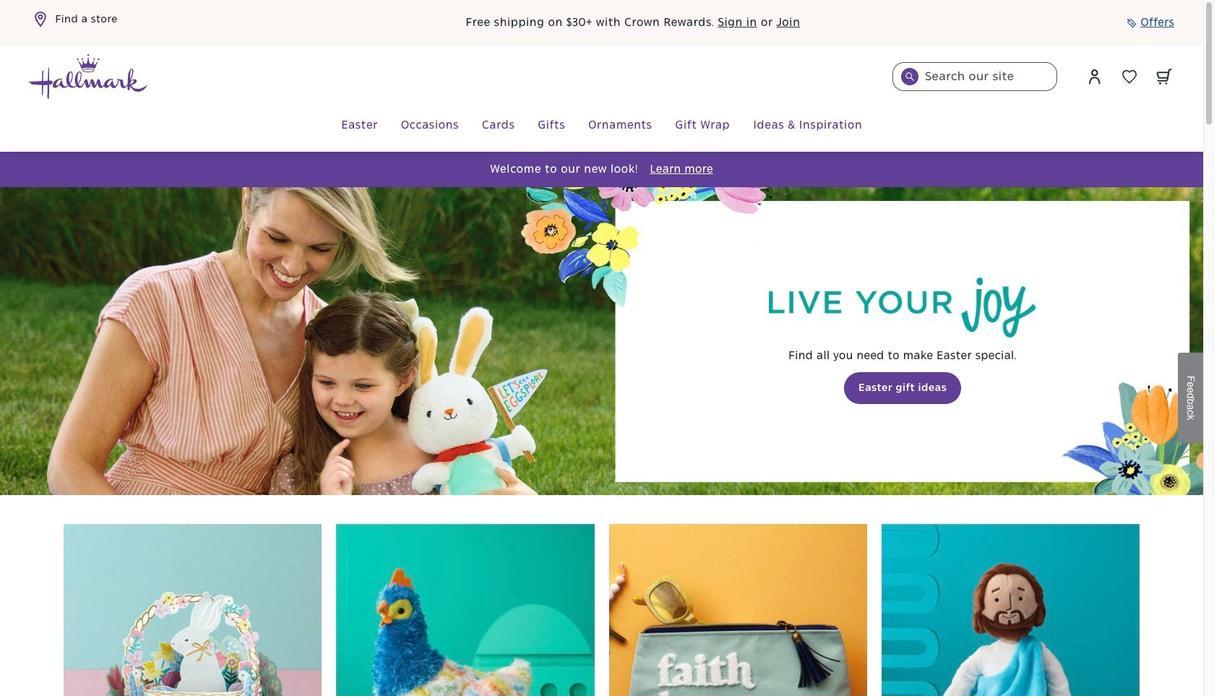 Task type: describe. For each thing, give the bounding box(es) containing it.
mint green pouch with faith hope love' on it with zipper tassel on tangerine background. image
[[609, 524, 867, 696]]

hallmark logo image
[[29, 54, 148, 99]]

search image
[[906, 72, 915, 81]]

view your cart with 0 items. image
[[1157, 69, 1173, 85]]

sign in dropdown menu image
[[1087, 68, 1104, 85]]

Search search field
[[893, 62, 1058, 91]]

easter cards image
[[64, 524, 322, 696]]



Task type: locate. For each thing, give the bounding box(es) containing it.
main menu. menu bar
[[29, 100, 1175, 152]]

woman hugging girl holding rabbit stuffed animal in the outdoors. image
[[0, 187, 1204, 495]]

stuffed animal hen on teal background with multiple easter eggs in the foreground. image
[[336, 524, 595, 696]]

live your joy image
[[769, 278, 1037, 338]]

stuffed jesus plush on cyan books on a cyan background. image
[[882, 524, 1140, 696]]

None search field
[[893, 62, 1058, 91]]



Task type: vqa. For each thing, say whether or not it's contained in the screenshot.
'icon'
no



